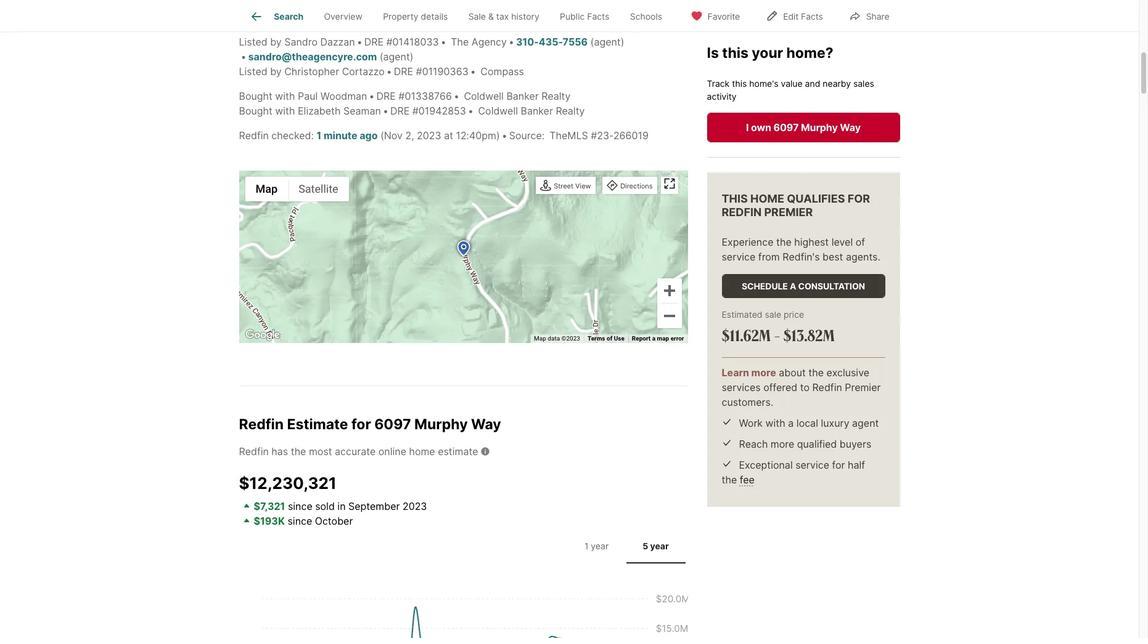 Task type: vqa. For each thing, say whether or not it's contained in the screenshot.
more for Learn
yes



Task type: describe. For each thing, give the bounding box(es) containing it.
i
[[746, 121, 749, 134]]

schedule a consultation
[[742, 281, 865, 292]]

google image
[[242, 327, 283, 343]]

–
[[774, 325, 780, 346]]

# up 01338766
[[416, 65, 422, 77]]

0 horizontal spatial a
[[652, 335, 656, 342]]

redfin estimate for 6097 murphy way
[[239, 416, 501, 433]]

ago
[[360, 129, 378, 142]]

october
[[315, 515, 353, 528]]

exclusive
[[827, 367, 870, 379]]

5 year
[[643, 541, 669, 552]]

satellite
[[299, 183, 338, 196]]

dre up cortazzo
[[364, 35, 384, 48]]

overview
[[324, 11, 363, 22]]

the right has at the left of the page
[[291, 446, 306, 458]]

history
[[511, 11, 540, 22]]

the inside the exceptional service for half the
[[722, 474, 737, 486]]

the
[[451, 35, 469, 48]]

1 vertical spatial murphy
[[414, 416, 468, 433]]

0 vertical spatial 1
[[317, 129, 322, 142]]

track this home's value and nearby sales activity
[[707, 78, 875, 102]]

public facts tab
[[550, 2, 620, 31]]

01190363
[[422, 65, 469, 77]]

from
[[759, 251, 780, 263]]

1 listed from the top
[[239, 35, 267, 48]]

level
[[832, 236, 853, 248]]

source:
[[509, 129, 545, 142]]

satellite button
[[288, 177, 349, 201]]

search link
[[249, 9, 304, 24]]

310-435-7556 link
[[516, 35, 588, 48]]

nearby
[[823, 78, 851, 89]]

street view button
[[537, 178, 594, 195]]

view
[[576, 182, 591, 190]]

# down property
[[386, 35, 393, 48]]

offered
[[764, 382, 798, 394]]

1 vertical spatial way
[[471, 416, 501, 433]]

about
[[779, 367, 806, 379]]

estimate
[[287, 416, 348, 433]]

1 vertical spatial )
[[410, 50, 414, 63]]

sold
[[315, 501, 335, 513]]

more for learn
[[752, 367, 776, 379]]

dre down 01418033
[[394, 65, 413, 77]]

qualified
[[797, 438, 837, 451]]

the inside "experience the highest level of service from redfin's best agents."
[[776, 236, 792, 248]]

exceptional service for half the
[[722, 459, 865, 486]]

map for map data ©2023
[[534, 335, 546, 342]]

accurate
[[335, 446, 376, 458]]

half
[[848, 459, 865, 472]]

$11.62m
[[722, 325, 771, 346]]

compass
[[481, 65, 524, 77]]

online
[[379, 446, 406, 458]]

christopher
[[284, 65, 339, 77]]

5
[[643, 541, 648, 552]]

experience
[[722, 236, 774, 248]]

menu bar containing map
[[245, 177, 349, 201]]

since for sold
[[288, 501, 313, 513]]

redfin for redfin has the most accurate online home estimate
[[239, 446, 269, 458]]

to
[[800, 382, 810, 394]]

map for map
[[256, 183, 278, 196]]

learn more
[[722, 367, 776, 379]]

1 vertical spatial banker
[[521, 105, 553, 117]]

map
[[657, 335, 669, 342]]

schools
[[630, 11, 662, 22]]

dre up seaman
[[377, 90, 396, 102]]

6097 inside 'button'
[[774, 121, 799, 134]]

1 horizontal spatial )
[[621, 35, 624, 48]]

public facts
[[560, 11, 610, 22]]

0 horizontal spatial 6097
[[374, 416, 411, 433]]

home's
[[750, 78, 779, 89]]

# down 01338766
[[412, 105, 419, 117]]

exceptional
[[739, 459, 793, 472]]

your
[[752, 44, 783, 62]]

property
[[383, 11, 419, 22]]

1 year
[[585, 541, 609, 552]]

1 year tab
[[567, 531, 626, 562]]

01418033
[[393, 35, 439, 48]]

since october
[[285, 515, 353, 528]]

estimated
[[722, 309, 763, 320]]

home
[[409, 446, 435, 458]]

with for work
[[766, 417, 786, 430]]

for for half
[[832, 459, 845, 472]]

0 vertical spatial banker
[[507, 90, 539, 102]]

# up (nov
[[399, 90, 405, 102]]

1 inside tab
[[585, 541, 589, 552]]

redfin for redfin estimate for 6097 murphy way
[[239, 416, 284, 433]]

error
[[671, 335, 684, 342]]

1 vertical spatial coldwell
[[478, 105, 518, 117]]

1 vertical spatial of
[[607, 335, 613, 342]]

tab list containing 1 year
[[565, 529, 688, 564]]

1 vertical spatial 2023
[[403, 501, 427, 513]]

sales
[[854, 78, 875, 89]]

home
[[751, 192, 785, 205]]

checked:
[[272, 129, 314, 142]]

1 vertical spatial realty
[[556, 105, 585, 117]]

premier
[[845, 382, 881, 394]]

this for your
[[722, 44, 749, 62]]

service inside the exceptional service for half the
[[796, 459, 830, 472]]

0 vertical spatial (
[[591, 35, 594, 48]]

2 listed from the top
[[239, 65, 267, 77]]

report
[[632, 335, 651, 342]]

activity
[[707, 91, 737, 102]]

public
[[560, 11, 585, 22]]

year for 1 year
[[591, 541, 609, 552]]

highest
[[795, 236, 829, 248]]

use
[[614, 335, 625, 342]]

23-
[[597, 129, 614, 142]]

report a map error link
[[632, 335, 684, 342]]

consultation
[[798, 281, 865, 292]]

2 by from the top
[[270, 65, 282, 77]]

share button
[[839, 3, 900, 28]]

in
[[338, 501, 346, 513]]

with for bought
[[275, 90, 295, 102]]

this for home's
[[732, 78, 747, 89]]

way inside 'button'
[[840, 121, 861, 134]]

price
[[784, 309, 804, 320]]

bought with paul woodman • dre # 01338766 • coldwell banker realty bought with elizabeth seaman • dre # 01942853 • coldwell banker realty
[[239, 90, 585, 117]]

track
[[707, 78, 730, 89]]

of inside "experience the highest level of service from redfin's best agents."
[[856, 236, 865, 248]]

experience the highest level of service from redfin's best agents.
[[722, 236, 881, 263]]

map data ©2023
[[534, 335, 580, 342]]



Task type: locate. For each thing, give the bounding box(es) containing it.
is this your home?
[[707, 44, 834, 62]]

2023 right the september
[[403, 501, 427, 513]]

coldwell down compass at top
[[464, 90, 504, 102]]

facts
[[801, 11, 823, 21], [587, 11, 610, 22]]

service inside "experience the highest level of service from redfin's best agents."
[[722, 251, 756, 263]]

1 horizontal spatial 1
[[585, 541, 589, 552]]

sandro@theagencyre.com link
[[248, 50, 377, 63]]

directions button
[[604, 178, 656, 195]]

$13.82m
[[784, 325, 835, 346]]

redfin's
[[783, 251, 820, 263]]

local
[[797, 417, 818, 430]]

sale
[[765, 309, 782, 320]]

0 vertical spatial murphy
[[801, 121, 838, 134]]

sandro
[[284, 35, 318, 48]]

0 horizontal spatial service
[[722, 251, 756, 263]]

home?
[[787, 44, 834, 62]]

cortazzo
[[342, 65, 385, 77]]

1 since from the top
[[288, 501, 313, 513]]

1 left minute
[[317, 129, 322, 142]]

banker
[[507, 90, 539, 102], [521, 105, 553, 117]]

about the exclusive services offered to redfin premier customers.
[[722, 367, 881, 409]]

year right 5
[[650, 541, 669, 552]]

1 horizontal spatial facts
[[801, 11, 823, 21]]

most
[[309, 446, 332, 458]]

0 vertical spatial way
[[840, 121, 861, 134]]

schedule a consultation button
[[722, 274, 885, 298]]

0 horizontal spatial map
[[256, 183, 278, 196]]

bought left paul
[[239, 90, 272, 102]]

2023 right 2,
[[417, 129, 441, 142]]

fee link
[[740, 474, 755, 486]]

&
[[488, 11, 494, 22]]

0 vertical spatial )
[[621, 35, 624, 48]]

this
[[722, 192, 748, 205]]

for left half
[[832, 459, 845, 472]]

$193k
[[254, 515, 285, 528]]

murphy
[[801, 121, 838, 134], [414, 416, 468, 433]]

1 vertical spatial with
[[275, 105, 295, 117]]

property details tab
[[373, 2, 458, 31]]

directions
[[621, 182, 653, 190]]

facts right edit
[[801, 11, 823, 21]]

with left paul
[[275, 90, 295, 102]]

listed left christopher
[[239, 65, 267, 77]]

murphy down and on the top
[[801, 121, 838, 134]]

0 vertical spatial of
[[856, 236, 865, 248]]

0 horizontal spatial (
[[380, 50, 383, 63]]

2 vertical spatial with
[[766, 417, 786, 430]]

0 horizontal spatial of
[[607, 335, 613, 342]]

0 vertical spatial a
[[652, 335, 656, 342]]

redfin left checked: at the left top of the page
[[239, 129, 269, 142]]

1 horizontal spatial (
[[591, 35, 594, 48]]

redfin has the most accurate online home estimate
[[239, 446, 478, 458]]

map region
[[129, 42, 760, 357]]

6097 up online
[[374, 416, 411, 433]]

menu bar
[[245, 177, 349, 201]]

redfin up has at the left of the page
[[239, 416, 284, 433]]

listed down 'search' link
[[239, 35, 267, 48]]

0 vertical spatial realty
[[542, 90, 571, 102]]

1 horizontal spatial a
[[788, 417, 794, 430]]

overview tab
[[314, 2, 373, 31]]

by
[[270, 35, 282, 48], [270, 65, 282, 77]]

435-
[[539, 35, 563, 48]]

0 vertical spatial this
[[722, 44, 749, 62]]

agent up buyers
[[852, 417, 879, 430]]

1 horizontal spatial murphy
[[801, 121, 838, 134]]

310-
[[516, 35, 539, 48]]

data
[[548, 335, 560, 342]]

favorite button
[[680, 3, 751, 28]]

2 year from the left
[[650, 541, 669, 552]]

dre up (nov
[[390, 105, 410, 117]]

services
[[722, 382, 761, 394]]

redfin inside about the exclusive services offered to redfin premier customers.
[[813, 382, 842, 394]]

1 bought from the top
[[239, 90, 272, 102]]

tax
[[496, 11, 509, 22]]

1 vertical spatial by
[[270, 65, 282, 77]]

12:40pm)
[[456, 129, 500, 142]]

0 horizontal spatial facts
[[587, 11, 610, 22]]

facts for edit facts
[[801, 11, 823, 21]]

facts inside tab
[[587, 11, 610, 22]]

0 horizontal spatial 1
[[317, 129, 322, 142]]

0 horizontal spatial murphy
[[414, 416, 468, 433]]

2 horizontal spatial agent
[[852, 417, 879, 430]]

for up redfin has the most accurate online home estimate
[[351, 416, 371, 433]]

0 horizontal spatial year
[[591, 541, 609, 552]]

facts inside button
[[801, 11, 823, 21]]

1 horizontal spatial of
[[856, 236, 865, 248]]

coldwell up 12:40pm)
[[478, 105, 518, 117]]

1 horizontal spatial year
[[650, 541, 669, 552]]

schools tab
[[620, 2, 673, 31]]

a left the map
[[652, 335, 656, 342]]

redfin
[[722, 206, 762, 219]]

service down qualified in the right of the page
[[796, 459, 830, 472]]

) down schools tab
[[621, 35, 624, 48]]

#
[[386, 35, 393, 48], [416, 65, 422, 77], [399, 90, 405, 102], [412, 105, 419, 117], [591, 129, 597, 142]]

service down experience
[[722, 251, 756, 263]]

seaman
[[344, 105, 381, 117]]

map button
[[245, 177, 288, 201]]

buyers
[[840, 438, 872, 451]]

customers.
[[722, 396, 774, 409]]

0 vertical spatial since
[[288, 501, 313, 513]]

0 vertical spatial listed
[[239, 35, 267, 48]]

i own 6097 murphy way button
[[707, 113, 900, 142]]

estimated sale price $11.62m – $13.82m
[[722, 309, 835, 346]]

01338766
[[405, 90, 452, 102]]

1 vertical spatial 1
[[585, 541, 589, 552]]

edit facts
[[783, 11, 823, 21]]

0 vertical spatial coldwell
[[464, 90, 504, 102]]

facts for public facts
[[587, 11, 610, 22]]

by down 'search' link
[[270, 35, 282, 48]]

2 vertical spatial agent
[[852, 417, 879, 430]]

1 minute ago link
[[317, 129, 378, 142], [317, 129, 378, 142]]

way up estimate on the bottom left of page
[[471, 416, 501, 433]]

1 vertical spatial service
[[796, 459, 830, 472]]

0 horizontal spatial )
[[410, 50, 414, 63]]

0 vertical spatial by
[[270, 35, 282, 48]]

1 year from the left
[[591, 541, 609, 552]]

year left 5
[[591, 541, 609, 552]]

learn more link
[[722, 367, 776, 379]]

0 vertical spatial bought
[[239, 90, 272, 102]]

0 horizontal spatial way
[[471, 416, 501, 433]]

( right '7556'
[[591, 35, 594, 48]]

with up checked: at the left top of the page
[[275, 105, 295, 117]]

minute
[[324, 129, 357, 142]]

0 vertical spatial map
[[256, 183, 278, 196]]

0 vertical spatial more
[[752, 367, 776, 379]]

) down 01418033
[[410, 50, 414, 63]]

of up agents. at right top
[[856, 236, 865, 248]]

tab list
[[239, 0, 683, 31], [565, 529, 688, 564]]

1 vertical spatial since
[[288, 515, 312, 528]]

murphy inside 'button'
[[801, 121, 838, 134]]

since right $193k
[[288, 515, 312, 528]]

way
[[840, 121, 861, 134], [471, 416, 501, 433]]

map left satellite
[[256, 183, 278, 196]]

murphy up estimate on the bottom left of page
[[414, 416, 468, 433]]

since for october
[[288, 515, 312, 528]]

0 vertical spatial service
[[722, 251, 756, 263]]

this right track
[[732, 78, 747, 89]]

of
[[856, 236, 865, 248], [607, 335, 613, 342]]

the up the from
[[776, 236, 792, 248]]

fee
[[740, 474, 755, 486]]

(
[[591, 35, 594, 48], [380, 50, 383, 63]]

facts right public
[[587, 11, 610, 22]]

redfin right to
[[813, 382, 842, 394]]

of left use
[[607, 335, 613, 342]]

©2023
[[562, 335, 580, 342]]

themls
[[550, 129, 588, 142]]

year
[[591, 541, 609, 552], [650, 541, 669, 552]]

this inside track this home's value and nearby sales activity
[[732, 78, 747, 89]]

5 year tab
[[626, 531, 686, 562]]

map left data
[[534, 335, 546, 342]]

more for reach
[[771, 438, 795, 451]]

banker up source:
[[521, 105, 553, 117]]

1 by from the top
[[270, 35, 282, 48]]

1 left 5
[[585, 541, 589, 552]]

agent right '7556'
[[594, 35, 621, 48]]

redfin
[[239, 129, 269, 142], [813, 382, 842, 394], [239, 416, 284, 433], [239, 446, 269, 458]]

1 vertical spatial for
[[832, 459, 845, 472]]

historical redfin estimate graph chart image
[[239, 564, 690, 639]]

1 vertical spatial bought
[[239, 105, 272, 117]]

0 vertical spatial 6097
[[774, 121, 799, 134]]

this
[[722, 44, 749, 62], [732, 78, 747, 89]]

tab list containing search
[[239, 0, 683, 31]]

# right "themls"
[[591, 129, 597, 142]]

redfin checked: 1 minute ago (nov 2, 2023 at 12:40pm) • source: themls # 23-266019
[[239, 129, 649, 142]]

0 vertical spatial with
[[275, 90, 295, 102]]

( up cortazzo
[[380, 50, 383, 63]]

7556
[[563, 35, 588, 48]]

edit
[[783, 11, 799, 21]]

$12,230,321
[[239, 474, 337, 494]]

1 vertical spatial this
[[732, 78, 747, 89]]

for for 6097
[[351, 416, 371, 433]]

agents.
[[846, 251, 881, 263]]

for inside the exceptional service for half the
[[832, 459, 845, 472]]

more up exceptional
[[771, 438, 795, 451]]

more up "offered"
[[752, 367, 776, 379]]

1 vertical spatial 6097
[[374, 416, 411, 433]]

0 horizontal spatial agent
[[383, 50, 410, 63]]

sale & tax history tab
[[458, 2, 550, 31]]

listed
[[239, 35, 267, 48], [239, 65, 267, 77]]

dazzan
[[320, 35, 355, 48]]

redfin left has at the left of the page
[[239, 446, 269, 458]]

1 horizontal spatial 6097
[[774, 121, 799, 134]]

terms
[[588, 335, 605, 342]]

by left christopher
[[270, 65, 282, 77]]

6097 right own
[[774, 121, 799, 134]]

0 vertical spatial 2023
[[417, 129, 441, 142]]

the inside about the exclusive services offered to redfin premier customers.
[[809, 367, 824, 379]]

since up since october
[[288, 501, 313, 513]]

the up to
[[809, 367, 824, 379]]

a left local
[[788, 417, 794, 430]]

bought up checked: at the left top of the page
[[239, 105, 272, 117]]

listed by sandro dazzan • dre # 01418033 • the agency • 310-435-7556 ( agent ) • sandro@theagencyre.com ( agent ) listed by christopher cortazzo • dre # 01190363 • compass
[[239, 35, 624, 77]]

coldwell
[[464, 90, 504, 102], [478, 105, 518, 117]]

agent down 01418033
[[383, 50, 410, 63]]

1 horizontal spatial way
[[840, 121, 861, 134]]

1 vertical spatial agent
[[383, 50, 410, 63]]

i own 6097 murphy way
[[746, 121, 861, 134]]

september
[[348, 501, 400, 513]]

favorite
[[708, 11, 740, 21]]

1 vertical spatial listed
[[239, 65, 267, 77]]

1 vertical spatial map
[[534, 335, 546, 342]]

has
[[272, 446, 288, 458]]

1 horizontal spatial map
[[534, 335, 546, 342]]

1 vertical spatial more
[[771, 438, 795, 451]]

0 vertical spatial for
[[351, 416, 371, 433]]

with right work
[[766, 417, 786, 430]]

this right is
[[722, 44, 749, 62]]

woodman
[[321, 90, 367, 102]]

1 horizontal spatial agent
[[594, 35, 621, 48]]

schedule
[[742, 281, 788, 292]]

1 vertical spatial tab list
[[565, 529, 688, 564]]

1 vertical spatial (
[[380, 50, 383, 63]]

2 bought from the top
[[239, 105, 272, 117]]

way down sales at top
[[840, 121, 861, 134]]

0 horizontal spatial for
[[351, 416, 371, 433]]

street
[[554, 182, 574, 190]]

banker down compass at top
[[507, 90, 539, 102]]

street view
[[554, 182, 591, 190]]

6097
[[774, 121, 799, 134], [374, 416, 411, 433]]

2 since from the top
[[288, 515, 312, 528]]

redfin for redfin checked: 1 minute ago (nov 2, 2023 at 12:40pm) • source: themls # 23-266019
[[239, 129, 269, 142]]

service
[[722, 251, 756, 263], [796, 459, 830, 472]]

value
[[781, 78, 803, 89]]

year for 5 year
[[650, 541, 669, 552]]

details
[[421, 11, 448, 22]]

map inside popup button
[[256, 183, 278, 196]]

the left fee link
[[722, 474, 737, 486]]

bought
[[239, 90, 272, 102], [239, 105, 272, 117]]

1 horizontal spatial service
[[796, 459, 830, 472]]

1 horizontal spatial for
[[832, 459, 845, 472]]

0 vertical spatial tab list
[[239, 0, 683, 31]]

0 vertical spatial agent
[[594, 35, 621, 48]]

1 vertical spatial a
[[788, 417, 794, 430]]



